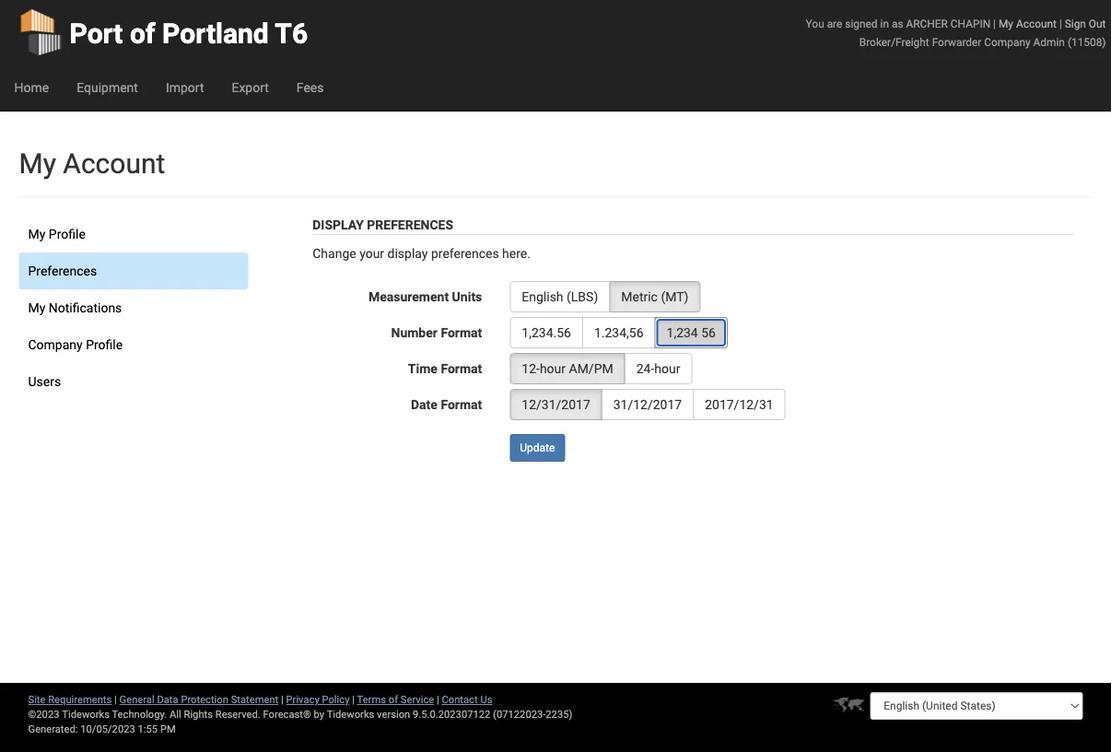 Task type: vqa. For each thing, say whether or not it's contained in the screenshot.
Home dropdown button
yes



Task type: describe. For each thing, give the bounding box(es) containing it.
measurement units
[[369, 289, 483, 304]]

policy
[[322, 694, 350, 706]]

format for number format
[[441, 325, 483, 340]]

1,234 56
[[667, 325, 716, 340]]

sign
[[1066, 17, 1087, 30]]

broker/freight
[[860, 35, 930, 48]]

(lbs)
[[567, 289, 599, 304]]

| left the general
[[114, 694, 117, 706]]

port of portland t6
[[70, 17, 308, 50]]

1 vertical spatial account
[[63, 147, 165, 180]]

users
[[28, 374, 61, 389]]

1.234,56
[[595, 325, 644, 340]]

here.
[[503, 246, 531, 261]]

are
[[828, 17, 843, 30]]

chapin
[[951, 17, 991, 30]]

units
[[452, 289, 483, 304]]

(mt)
[[661, 289, 689, 304]]

time
[[408, 361, 438, 376]]

24-hour
[[637, 361, 681, 376]]

home
[[14, 80, 49, 95]]

| left 'sign'
[[1060, 17, 1063, 30]]

version
[[377, 709, 411, 721]]

hour for 12-
[[540, 361, 566, 376]]

import button
[[152, 65, 218, 111]]

| right "chapin" at the right of the page
[[994, 17, 997, 30]]

site
[[28, 694, 46, 706]]

my account link
[[999, 17, 1057, 30]]

profile for company profile
[[86, 337, 123, 352]]

my for my profile
[[28, 226, 46, 242]]

forwarder
[[933, 35, 982, 48]]

pm
[[160, 723, 176, 735]]

56
[[702, 325, 716, 340]]

requirements
[[48, 694, 112, 706]]

1,234.56
[[522, 325, 572, 340]]

site requirements link
[[28, 694, 112, 706]]

my for my notifications
[[28, 300, 46, 315]]

of inside the site requirements | general data protection statement | privacy policy | terms of service | contact us ©2023 tideworks technology. all rights reserved. forecast® by tideworks version 9.5.0.202307122 (07122023-2235) generated: 10/05/2023 1:55 pm
[[389, 694, 398, 706]]

company profile
[[28, 337, 123, 352]]

| up 9.5.0.202307122 at the bottom left
[[437, 694, 440, 706]]

in
[[881, 17, 890, 30]]

privacy policy link
[[286, 694, 350, 706]]

general
[[119, 694, 155, 706]]

all
[[170, 709, 181, 721]]

forecast®
[[263, 709, 311, 721]]

(07122023-
[[493, 709, 546, 721]]

portland
[[162, 17, 269, 50]]

preferences
[[431, 246, 499, 261]]

number
[[391, 325, 438, 340]]

0 horizontal spatial preferences
[[28, 263, 97, 278]]

your
[[360, 246, 385, 261]]

as
[[892, 17, 904, 30]]

0 vertical spatial of
[[130, 17, 155, 50]]

port
[[70, 17, 123, 50]]

time format
[[408, 361, 483, 376]]

by
[[314, 709, 325, 721]]

profile for my profile
[[49, 226, 86, 242]]

out
[[1090, 17, 1107, 30]]

account inside 'you are signed in as archer chapin | my account | sign out broker/freight forwarder company admin (11508)'
[[1017, 17, 1057, 30]]

| up tideworks
[[352, 694, 355, 706]]

measurement
[[369, 289, 449, 304]]

24-
[[637, 361, 655, 376]]

format for date format
[[441, 397, 483, 412]]

number format
[[391, 325, 483, 340]]

12-hour am/pm
[[522, 361, 614, 376]]

update
[[520, 442, 555, 455]]

equipment button
[[63, 65, 152, 111]]

my account
[[19, 147, 165, 180]]

1:55
[[138, 723, 158, 735]]

sign out link
[[1066, 17, 1107, 30]]

home button
[[0, 65, 63, 111]]

technology.
[[112, 709, 167, 721]]

terms
[[357, 694, 386, 706]]

display
[[388, 246, 428, 261]]

am/pm
[[569, 361, 614, 376]]

12/31/2017
[[522, 397, 591, 412]]

contact us link
[[442, 694, 493, 706]]

0 vertical spatial preferences
[[367, 217, 454, 232]]

(11508)
[[1069, 35, 1107, 48]]

date
[[411, 397, 438, 412]]

12-
[[522, 361, 540, 376]]

my inside 'you are signed in as archer chapin | my account | sign out broker/freight forwarder company admin (11508)'
[[999, 17, 1014, 30]]

change
[[313, 246, 357, 261]]



Task type: locate. For each thing, give the bounding box(es) containing it.
3 format from the top
[[441, 397, 483, 412]]

0 horizontal spatial of
[[130, 17, 155, 50]]

1 horizontal spatial company
[[985, 35, 1031, 48]]

account up admin
[[1017, 17, 1057, 30]]

contact
[[442, 694, 478, 706]]

rights
[[184, 709, 213, 721]]

account
[[1017, 17, 1057, 30], [63, 147, 165, 180]]

profile
[[49, 226, 86, 242], [86, 337, 123, 352]]

import
[[166, 80, 204, 95]]

data
[[157, 694, 179, 706]]

company
[[985, 35, 1031, 48], [28, 337, 83, 352]]

preferences
[[367, 217, 454, 232], [28, 263, 97, 278]]

my notifications
[[28, 300, 122, 315]]

2017/12/31
[[706, 397, 774, 412]]

1 horizontal spatial profile
[[86, 337, 123, 352]]

my left notifications
[[28, 300, 46, 315]]

fees button
[[283, 65, 338, 111]]

1 vertical spatial of
[[389, 694, 398, 706]]

english
[[522, 289, 564, 304]]

0 horizontal spatial hour
[[540, 361, 566, 376]]

site requirements | general data protection statement | privacy policy | terms of service | contact us ©2023 tideworks technology. all rights reserved. forecast® by tideworks version 9.5.0.202307122 (07122023-2235) generated: 10/05/2023 1:55 pm
[[28, 694, 573, 735]]

of up version
[[389, 694, 398, 706]]

export button
[[218, 65, 283, 111]]

1,234
[[667, 325, 699, 340]]

©2023 tideworks
[[28, 709, 110, 721]]

format down units
[[441, 325, 483, 340]]

my up my notifications in the left top of the page
[[28, 226, 46, 242]]

format
[[441, 325, 483, 340], [441, 361, 483, 376], [441, 397, 483, 412]]

t6
[[275, 17, 308, 50]]

my
[[999, 17, 1014, 30], [19, 147, 56, 180], [28, 226, 46, 242], [28, 300, 46, 315]]

change your display preferences here.
[[313, 246, 531, 261]]

1 vertical spatial company
[[28, 337, 83, 352]]

0 vertical spatial format
[[441, 325, 483, 340]]

hour
[[540, 361, 566, 376], [655, 361, 681, 376]]

my right "chapin" at the right of the page
[[999, 17, 1014, 30]]

preferences down my profile at the left top of the page
[[28, 263, 97, 278]]

preferences up display
[[367, 217, 454, 232]]

1 hour from the left
[[540, 361, 566, 376]]

10/05/2023
[[80, 723, 135, 735]]

us
[[481, 694, 493, 706]]

english (lbs)
[[522, 289, 599, 304]]

0 vertical spatial company
[[985, 35, 1031, 48]]

2 format from the top
[[441, 361, 483, 376]]

1 horizontal spatial of
[[389, 694, 398, 706]]

reserved.
[[216, 709, 261, 721]]

format right date
[[441, 397, 483, 412]]

| up the forecast®
[[281, 694, 284, 706]]

1 vertical spatial profile
[[86, 337, 123, 352]]

company inside 'you are signed in as archer chapin | my account | sign out broker/freight forwarder company admin (11508)'
[[985, 35, 1031, 48]]

general data protection statement link
[[119, 694, 279, 706]]

tideworks
[[327, 709, 375, 721]]

statement
[[231, 694, 279, 706]]

generated:
[[28, 723, 78, 735]]

admin
[[1034, 35, 1066, 48]]

hour for 24-
[[655, 361, 681, 376]]

hour down 1,234
[[655, 361, 681, 376]]

0 vertical spatial account
[[1017, 17, 1057, 30]]

1 horizontal spatial hour
[[655, 361, 681, 376]]

1 vertical spatial preferences
[[28, 263, 97, 278]]

9.5.0.202307122
[[413, 709, 491, 721]]

display preferences
[[313, 217, 454, 232]]

display
[[313, 217, 364, 232]]

fees
[[297, 80, 324, 95]]

1 horizontal spatial account
[[1017, 17, 1057, 30]]

my profile
[[28, 226, 86, 242]]

company down my account 'link'
[[985, 35, 1031, 48]]

privacy
[[286, 694, 320, 706]]

0 horizontal spatial account
[[63, 147, 165, 180]]

date format
[[411, 397, 483, 412]]

export
[[232, 80, 269, 95]]

you are signed in as archer chapin | my account | sign out broker/freight forwarder company admin (11508)
[[806, 17, 1107, 48]]

metric
[[622, 289, 658, 304]]

profile down notifications
[[86, 337, 123, 352]]

equipment
[[77, 80, 138, 95]]

0 horizontal spatial profile
[[49, 226, 86, 242]]

of right port
[[130, 17, 155, 50]]

port of portland t6 link
[[19, 0, 308, 65]]

my for my account
[[19, 147, 56, 180]]

terms of service link
[[357, 694, 434, 706]]

2 hour from the left
[[655, 361, 681, 376]]

1 format from the top
[[441, 325, 483, 340]]

format right the time
[[441, 361, 483, 376]]

account down equipment "dropdown button"
[[63, 147, 165, 180]]

profile up my notifications in the left top of the page
[[49, 226, 86, 242]]

0 vertical spatial profile
[[49, 226, 86, 242]]

archer
[[907, 17, 949, 30]]

notifications
[[49, 300, 122, 315]]

protection
[[181, 694, 229, 706]]

signed
[[846, 17, 878, 30]]

update button
[[510, 434, 566, 462]]

31/12/2017
[[614, 397, 682, 412]]

1 horizontal spatial preferences
[[367, 217, 454, 232]]

hour up 12/31/2017
[[540, 361, 566, 376]]

1 vertical spatial format
[[441, 361, 483, 376]]

you
[[806, 17, 825, 30]]

metric (mt)
[[622, 289, 689, 304]]

format for time format
[[441, 361, 483, 376]]

0 horizontal spatial company
[[28, 337, 83, 352]]

service
[[401, 694, 434, 706]]

2 vertical spatial format
[[441, 397, 483, 412]]

company up users
[[28, 337, 83, 352]]

|
[[994, 17, 997, 30], [1060, 17, 1063, 30], [114, 694, 117, 706], [281, 694, 284, 706], [352, 694, 355, 706], [437, 694, 440, 706]]

2235)
[[546, 709, 573, 721]]

my up my profile at the left top of the page
[[19, 147, 56, 180]]



